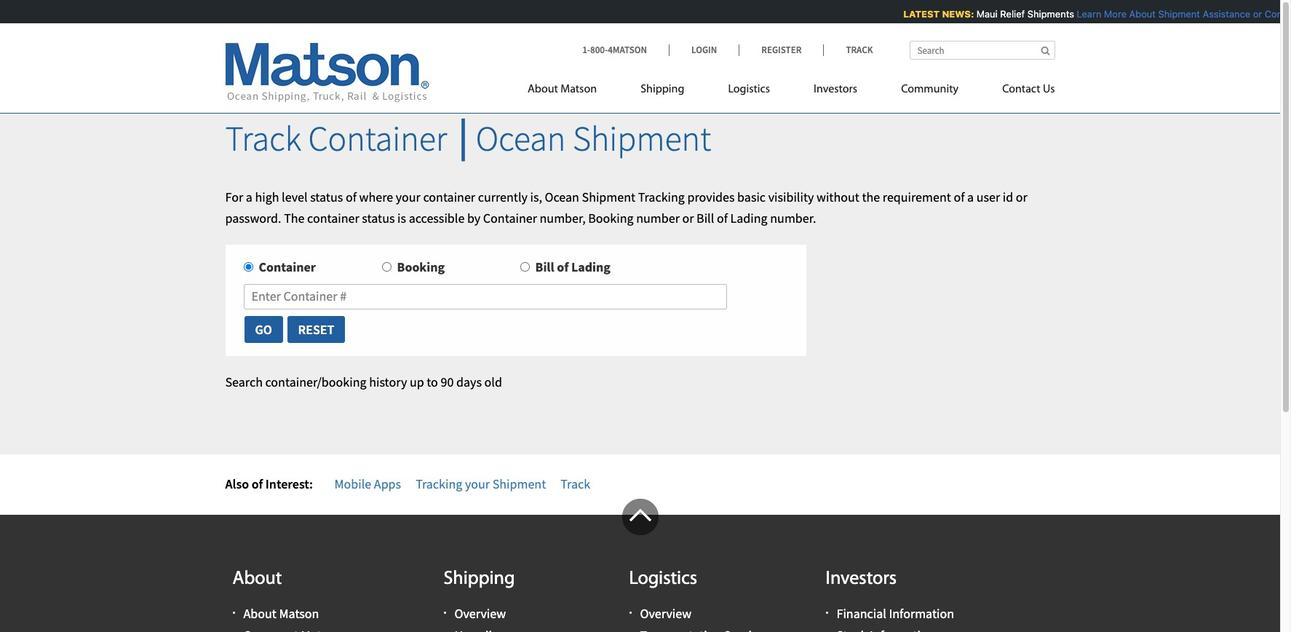 Task type: locate. For each thing, give the bounding box(es) containing it.
overview link for logistics
[[640, 605, 692, 622]]

booking
[[589, 209, 634, 226], [397, 259, 445, 276]]

0 horizontal spatial shipping
[[444, 569, 515, 589]]

assistance
[[1202, 8, 1249, 20]]

container up where
[[308, 117, 447, 160]]

about inside the 'top menu' navigation
[[528, 84, 558, 95]]

0 vertical spatial investors
[[814, 84, 858, 95]]

about matson
[[528, 84, 597, 95], [244, 605, 319, 622]]

2 overview from the left
[[640, 605, 692, 622]]

tracking right the apps
[[416, 475, 463, 492]]

1 horizontal spatial lading
[[731, 209, 768, 226]]

1 vertical spatial or
[[1016, 188, 1028, 205]]

0 vertical spatial lading
[[731, 209, 768, 226]]

Bill of Lading radio
[[520, 262, 530, 272]]

2 horizontal spatial or
[[1252, 8, 1261, 20]]

1 a from the left
[[246, 188, 253, 205]]

0 vertical spatial track link
[[824, 44, 874, 56]]

0 vertical spatial status
[[310, 188, 343, 205]]

1 vertical spatial track
[[225, 117, 301, 160]]

a right for
[[246, 188, 253, 205]]

│ocean
[[454, 117, 566, 160]]

1 vertical spatial bill
[[536, 259, 555, 276]]

shipment
[[1157, 8, 1199, 20], [573, 117, 712, 160], [582, 188, 636, 205], [493, 475, 546, 492]]

1 horizontal spatial track
[[561, 475, 591, 492]]

financial information
[[837, 605, 955, 622]]

1 vertical spatial container
[[483, 209, 537, 226]]

1 vertical spatial track link
[[561, 475, 591, 492]]

overview link
[[455, 605, 506, 622], [640, 605, 692, 622]]

login
[[692, 44, 717, 56]]

0 horizontal spatial lading
[[572, 259, 611, 276]]

community
[[902, 84, 959, 95]]

footer
[[0, 499, 1281, 632]]

track
[[846, 44, 874, 56], [225, 117, 301, 160], [561, 475, 591, 492]]

Enter Container # text field
[[244, 284, 728, 309]]

tracking your shipment
[[416, 475, 546, 492]]

0 horizontal spatial track link
[[561, 475, 591, 492]]

tracking your shipment link
[[416, 475, 546, 492]]

0 vertical spatial container
[[308, 117, 447, 160]]

apps
[[374, 475, 401, 492]]

0 horizontal spatial overview link
[[455, 605, 506, 622]]

number.
[[771, 209, 817, 226]]

1 horizontal spatial logistics
[[729, 84, 770, 95]]

lading
[[731, 209, 768, 226], [572, 259, 611, 276]]

1 vertical spatial container
[[307, 209, 360, 226]]

container right the
[[307, 209, 360, 226]]

1 vertical spatial shipping
[[444, 569, 515, 589]]

of right bill of lading radio
[[557, 259, 569, 276]]

or right id
[[1016, 188, 1028, 205]]

track link
[[824, 44, 874, 56], [561, 475, 591, 492]]

0 vertical spatial tracking
[[638, 188, 685, 205]]

or right number
[[683, 209, 694, 226]]

1 horizontal spatial shipping
[[641, 84, 685, 95]]

container
[[308, 117, 447, 160], [483, 209, 537, 226], [259, 259, 316, 276]]

login link
[[669, 44, 739, 56]]

footer containing about
[[0, 499, 1281, 632]]

a left user
[[968, 188, 974, 205]]

1 horizontal spatial bill
[[697, 209, 715, 226]]

also of interest:
[[225, 475, 313, 492]]

shipping inside the 'top menu' navigation
[[641, 84, 685, 95]]

2 vertical spatial track
[[561, 475, 591, 492]]

container up 'accessible'
[[423, 188, 476, 205]]

1 horizontal spatial track link
[[824, 44, 874, 56]]

0 vertical spatial about matson link
[[528, 76, 619, 106]]

history
[[369, 374, 407, 390]]

None search field
[[910, 41, 1056, 60]]

1 vertical spatial lading
[[572, 259, 611, 276]]

1 horizontal spatial overview
[[640, 605, 692, 622]]

register
[[762, 44, 802, 56]]

logistics
[[729, 84, 770, 95], [630, 569, 698, 589]]

0 vertical spatial about matson
[[528, 84, 597, 95]]

backtop image
[[622, 499, 659, 535]]

more
[[1103, 8, 1125, 20]]

accessible
[[409, 209, 465, 226]]

0 horizontal spatial overview
[[455, 605, 506, 622]]

about
[[1128, 8, 1155, 20], [528, 84, 558, 95], [233, 569, 282, 589], [244, 605, 277, 622]]

track container │ocean shipment
[[225, 117, 712, 160]]

1 vertical spatial logistics
[[630, 569, 698, 589]]

shipping
[[641, 84, 685, 95], [444, 569, 515, 589]]

register link
[[739, 44, 824, 56]]

top menu navigation
[[528, 76, 1056, 106]]

number
[[637, 209, 680, 226]]

contact us link
[[981, 76, 1056, 106]]

0 vertical spatial matson
[[561, 84, 597, 95]]

1 overview from the left
[[455, 605, 506, 622]]

90
[[441, 374, 454, 390]]

container inside for a high level status of where your container currently is, ocean shipment tracking provides basic visibility without the requirement of a user id or password. the container status is accessible by container number, booking number or bill of lading number.
[[483, 209, 537, 226]]

status
[[310, 188, 343, 205], [362, 209, 395, 226]]

matson inside the 'top menu' navigation
[[561, 84, 597, 95]]

of
[[346, 188, 357, 205], [954, 188, 965, 205], [717, 209, 728, 226], [557, 259, 569, 276], [252, 475, 263, 492]]

800-
[[591, 44, 608, 56]]

1 horizontal spatial tracking
[[638, 188, 685, 205]]

2 vertical spatial or
[[683, 209, 694, 226]]

investors link
[[792, 76, 880, 106]]

lading down the number,
[[572, 259, 611, 276]]

blue matson logo with ocean, shipping, truck, rail and logistics written beneath it. image
[[225, 43, 429, 103]]

2 overview link from the left
[[640, 605, 692, 622]]

Search search field
[[910, 41, 1056, 60]]

days
[[457, 374, 482, 390]]

1 horizontal spatial matson
[[561, 84, 597, 95]]

up
[[410, 374, 424, 390]]

bill down provides in the top right of the page
[[697, 209, 715, 226]]

or left contai
[[1252, 8, 1261, 20]]

logistics down "register" link
[[729, 84, 770, 95]]

lading down basic
[[731, 209, 768, 226]]

bill of lading
[[536, 259, 611, 276]]

0 horizontal spatial bill
[[536, 259, 555, 276]]

0 vertical spatial your
[[396, 188, 421, 205]]

0 horizontal spatial your
[[396, 188, 421, 205]]

tracking up number
[[638, 188, 685, 205]]

ocean
[[545, 188, 580, 205]]

logistics down backtop image
[[630, 569, 698, 589]]

container right container radio
[[259, 259, 316, 276]]

1 horizontal spatial about matson link
[[528, 76, 619, 106]]

1 horizontal spatial about matson
[[528, 84, 597, 95]]

high
[[255, 188, 279, 205]]

status down where
[[362, 209, 395, 226]]

information
[[890, 605, 955, 622]]

matson
[[561, 84, 597, 95], [279, 605, 319, 622]]

0 vertical spatial container
[[423, 188, 476, 205]]

1 horizontal spatial overview link
[[640, 605, 692, 622]]

currently
[[478, 188, 528, 205]]

or
[[1252, 8, 1261, 20], [1016, 188, 1028, 205], [683, 209, 694, 226]]

1 vertical spatial about matson link
[[244, 605, 319, 622]]

booking left number
[[589, 209, 634, 226]]

where
[[359, 188, 393, 205]]

about matson link
[[528, 76, 619, 106], [244, 605, 319, 622]]

2 a from the left
[[968, 188, 974, 205]]

1 vertical spatial investors
[[826, 569, 897, 589]]

0 vertical spatial logistics
[[729, 84, 770, 95]]

2 horizontal spatial track
[[846, 44, 874, 56]]

relief
[[999, 8, 1024, 20]]

1 vertical spatial booking
[[397, 259, 445, 276]]

old
[[485, 374, 502, 390]]

0 horizontal spatial status
[[310, 188, 343, 205]]

investors down "register" link
[[814, 84, 858, 95]]

0 horizontal spatial matson
[[279, 605, 319, 622]]

0 horizontal spatial about matson link
[[244, 605, 319, 622]]

0 vertical spatial bill
[[697, 209, 715, 226]]

0 horizontal spatial tracking
[[416, 475, 463, 492]]

status right level
[[310, 188, 343, 205]]

1 horizontal spatial status
[[362, 209, 395, 226]]

learn
[[1076, 8, 1100, 20]]

1 overview link from the left
[[455, 605, 506, 622]]

number,
[[540, 209, 586, 226]]

1 vertical spatial matson
[[279, 605, 319, 622]]

0 horizontal spatial a
[[246, 188, 253, 205]]

investors
[[814, 84, 858, 95], [826, 569, 897, 589]]

0 vertical spatial booking
[[589, 209, 634, 226]]

booking right booking option
[[397, 259, 445, 276]]

overview for shipping
[[455, 605, 506, 622]]

bill right bill of lading radio
[[536, 259, 555, 276]]

tracking
[[638, 188, 685, 205], [416, 475, 463, 492]]

0 vertical spatial track
[[846, 44, 874, 56]]

0 vertical spatial shipping
[[641, 84, 685, 95]]

container
[[423, 188, 476, 205], [307, 209, 360, 226]]

your
[[396, 188, 421, 205], [465, 475, 490, 492]]

bill
[[697, 209, 715, 226], [536, 259, 555, 276]]

1 horizontal spatial or
[[1016, 188, 1028, 205]]

None button
[[244, 315, 284, 344], [287, 315, 346, 344], [244, 315, 284, 344], [287, 315, 346, 344]]

level
[[282, 188, 308, 205]]

4matson
[[608, 44, 647, 56]]

1 horizontal spatial booking
[[589, 209, 634, 226]]

a
[[246, 188, 253, 205], [968, 188, 974, 205]]

1 vertical spatial about matson
[[244, 605, 319, 622]]

0 vertical spatial or
[[1252, 8, 1261, 20]]

1 vertical spatial your
[[465, 475, 490, 492]]

investors up financial
[[826, 569, 897, 589]]

container/booking
[[265, 374, 367, 390]]

overview for logistics
[[640, 605, 692, 622]]

to
[[427, 374, 438, 390]]

0 horizontal spatial about matson
[[244, 605, 319, 622]]

1 vertical spatial tracking
[[416, 475, 463, 492]]

overview
[[455, 605, 506, 622], [640, 605, 692, 622]]

search
[[225, 374, 263, 390]]

1 horizontal spatial a
[[968, 188, 974, 205]]

container down currently
[[483, 209, 537, 226]]



Task type: describe. For each thing, give the bounding box(es) containing it.
1 vertical spatial status
[[362, 209, 395, 226]]

of down provides in the top right of the page
[[717, 209, 728, 226]]

0 horizontal spatial or
[[683, 209, 694, 226]]

shipping link
[[619, 76, 707, 106]]

interest:
[[266, 475, 313, 492]]

0 horizontal spatial booking
[[397, 259, 445, 276]]

0 horizontal spatial container
[[307, 209, 360, 226]]

search image
[[1042, 46, 1050, 55]]

2 vertical spatial container
[[259, 259, 316, 276]]

without
[[817, 188, 860, 205]]

news:
[[941, 8, 973, 20]]

by
[[467, 209, 481, 226]]

0 horizontal spatial logistics
[[630, 569, 698, 589]]

for
[[225, 188, 243, 205]]

id
[[1003, 188, 1014, 205]]

contai
[[1264, 8, 1292, 20]]

also
[[225, 475, 249, 492]]

password.
[[225, 209, 281, 226]]

the
[[284, 209, 305, 226]]

community link
[[880, 76, 981, 106]]

contact us
[[1003, 84, 1056, 95]]

bill inside for a high level status of where your container currently is, ocean shipment tracking provides basic visibility without the requirement of a user id or password. the container status is accessible by container number, booking number or bill of lading number.
[[697, 209, 715, 226]]

financial
[[837, 605, 887, 622]]

logistics link
[[707, 76, 792, 106]]

logistics inside the 'top menu' navigation
[[729, 84, 770, 95]]

is
[[398, 209, 406, 226]]

contact
[[1003, 84, 1041, 95]]

mobile apps link
[[335, 475, 401, 492]]

1-800-4matson link
[[583, 44, 669, 56]]

provides
[[688, 188, 735, 205]]

learn more about shipment assistance or contai link
[[1076, 8, 1292, 20]]

0 horizontal spatial track
[[225, 117, 301, 160]]

shipment inside for a high level status of where your container currently is, ocean shipment tracking provides basic visibility without the requirement of a user id or password. the container status is accessible by container number, booking number or bill of lading number.
[[582, 188, 636, 205]]

is,
[[531, 188, 542, 205]]

mobile apps
[[335, 475, 401, 492]]

shipments
[[1026, 8, 1073, 20]]

mobile
[[335, 475, 372, 492]]

basic
[[738, 188, 766, 205]]

investors inside footer
[[826, 569, 897, 589]]

latest
[[902, 8, 938, 20]]

lading inside for a high level status of where your container currently is, ocean shipment tracking provides basic visibility without the requirement of a user id or password. the container status is accessible by container number, booking number or bill of lading number.
[[731, 209, 768, 226]]

of left where
[[346, 188, 357, 205]]

1 horizontal spatial container
[[423, 188, 476, 205]]

of right also
[[252, 475, 263, 492]]

matson inside footer
[[279, 605, 319, 622]]

requirement
[[883, 188, 952, 205]]

the
[[863, 188, 881, 205]]

visibility
[[769, 188, 814, 205]]

1-800-4matson
[[583, 44, 647, 56]]

your inside for a high level status of where your container currently is, ocean shipment tracking provides basic visibility without the requirement of a user id or password. the container status is accessible by container number, booking number or bill of lading number.
[[396, 188, 421, 205]]

about matson inside the 'top menu' navigation
[[528, 84, 597, 95]]

Booking radio
[[382, 262, 391, 272]]

user
[[977, 188, 1001, 205]]

1 horizontal spatial your
[[465, 475, 490, 492]]

overview link for shipping
[[455, 605, 506, 622]]

1-
[[583, 44, 591, 56]]

investors inside the 'top menu' navigation
[[814, 84, 858, 95]]

financial information link
[[837, 605, 955, 622]]

tracking inside for a high level status of where your container currently is, ocean shipment tracking provides basic visibility without the requirement of a user id or password. the container status is accessible by container number, booking number or bill of lading number.
[[638, 188, 685, 205]]

for a high level status of where your container currently is, ocean shipment tracking provides basic visibility without the requirement of a user id or password. the container status is accessible by container number, booking number or bill of lading number.
[[225, 188, 1028, 226]]

search container/booking history up to 90 days old
[[225, 374, 502, 390]]

booking inside for a high level status of where your container currently is, ocean shipment tracking provides basic visibility without the requirement of a user id or password. the container status is accessible by container number, booking number or bill of lading number.
[[589, 209, 634, 226]]

of left user
[[954, 188, 965, 205]]

us
[[1043, 84, 1056, 95]]

latest news: maui relief shipments learn more about shipment assistance or contai
[[902, 8, 1292, 20]]

Container radio
[[244, 262, 253, 272]]

maui
[[975, 8, 996, 20]]



Task type: vqa. For each thing, say whether or not it's contained in the screenshot.


